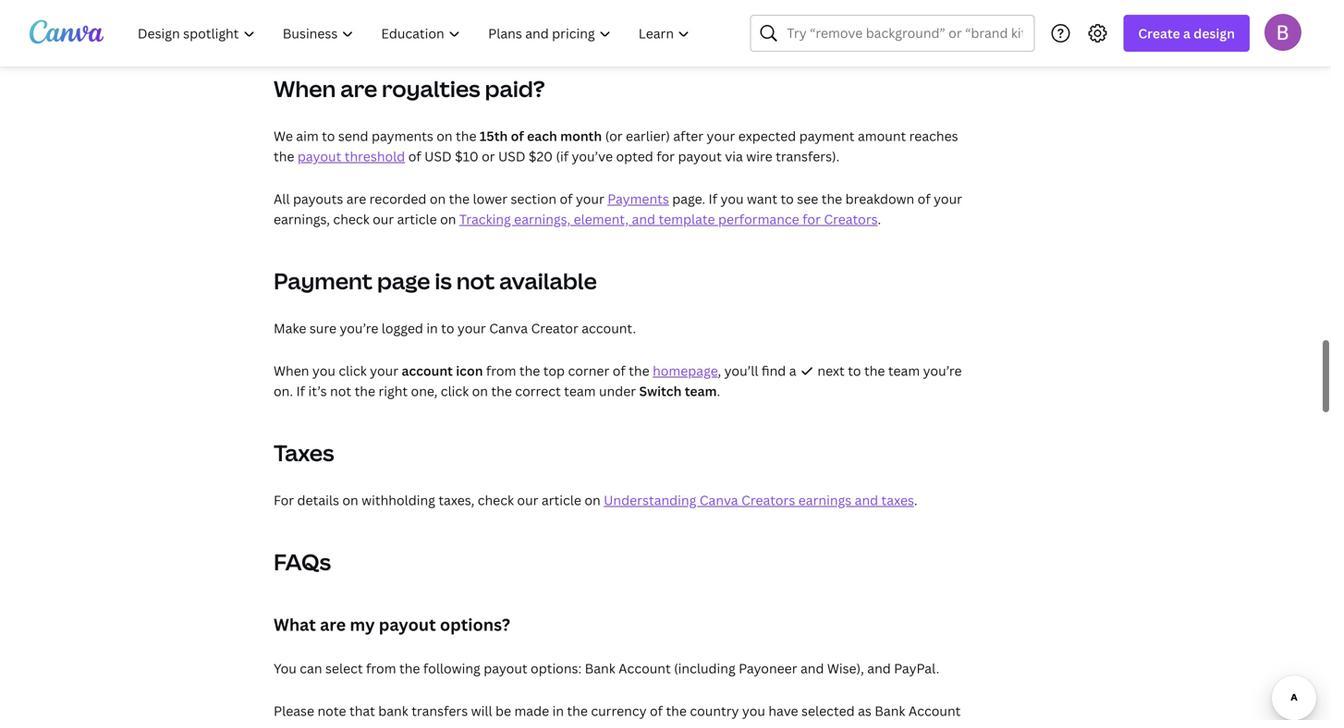 Task type: describe. For each thing, give the bounding box(es) containing it.
1 vertical spatial article
[[542, 491, 582, 509]]

not inside the next to the team you're on. if it's not the right one, click on the correct team under
[[330, 382, 351, 400]]

for
[[274, 491, 294, 509]]

your up right
[[370, 362, 399, 380]]

sure
[[310, 319, 337, 337]]

of right 15th
[[511, 127, 524, 145]]

1 vertical spatial are
[[347, 190, 366, 208]]

want
[[747, 190, 778, 208]]

of inside 'page. if you want to see the breakdown of your earnings, check our article on'
[[918, 190, 931, 208]]

when you click your account icon from the top corner of the homepage , you'll find a
[[274, 362, 800, 380]]

on right 'payments'
[[437, 127, 453, 145]]

0 vertical spatial not
[[456, 266, 495, 296]]

0 horizontal spatial from
[[366, 660, 396, 677]]

transfers
[[412, 702, 468, 720]]

element,
[[574, 210, 629, 228]]

the up correct
[[520, 362, 540, 380]]

understanding
[[604, 491, 697, 509]]

1 vertical spatial check
[[478, 491, 514, 509]]

of right section
[[560, 190, 573, 208]]

click inside the next to the team you're on. if it's not the right one, click on the correct team under
[[441, 382, 469, 400]]

payouts
[[293, 190, 343, 208]]

following
[[423, 660, 481, 677]]

1 vertical spatial you
[[312, 362, 336, 380]]

currency
[[591, 702, 647, 720]]

you
[[274, 660, 297, 677]]

and left taxes
[[855, 491, 879, 509]]

create a design button
[[1124, 15, 1250, 52]]

creator
[[531, 319, 579, 337]]

understanding canva creators earnings and taxes link
[[604, 491, 914, 509]]

tracking earnings, element, and template performance for creators link
[[459, 210, 878, 228]]

(or earlier) after your expected payment amount reaches the
[[274, 127, 958, 165]]

payout right my
[[379, 614, 436, 636]]

if inside the next to the team you're on. if it's not the right one, click on the correct team under
[[296, 382, 305, 400]]

your inside (or earlier) after your expected payment amount reaches the
[[707, 127, 735, 145]]

made
[[515, 702, 549, 720]]

one,
[[411, 382, 438, 400]]

tracking
[[459, 210, 511, 228]]

make sure you're logged in to your canva creator account.
[[274, 319, 636, 337]]

account
[[402, 362, 453, 380]]

note
[[318, 702, 346, 720]]

we aim to send payments on the 15th of each month
[[274, 127, 602, 145]]

that
[[349, 702, 375, 720]]

you inside 'page. if you want to see the breakdown of your earnings, check our article on'
[[721, 190, 744, 208]]

threshold
[[345, 147, 405, 165]]

each
[[527, 127, 557, 145]]

bank inside please note that bank transfers will be made in the currency of the country you have selected as bank account
[[875, 702, 906, 720]]

what are my payout options?
[[274, 614, 510, 636]]

royalties
[[382, 74, 480, 104]]

2 vertical spatial .
[[914, 491, 918, 509]]

to inside the next to the team you're on. if it's not the right one, click on the correct team under
[[848, 362, 861, 380]]

the left following
[[399, 660, 420, 677]]

aim
[[296, 127, 319, 145]]

earnings, inside 'page. if you want to see the breakdown of your earnings, check our article on'
[[274, 210, 330, 228]]

to right aim
[[322, 127, 335, 145]]

1 vertical spatial for
[[803, 210, 821, 228]]

account.
[[582, 319, 636, 337]]

paid?
[[485, 74, 545, 104]]

payment
[[274, 266, 373, 296]]

the inside 'page. if you want to see the breakdown of your earnings, check our article on'
[[822, 190, 843, 208]]

switch
[[639, 382, 682, 400]]

you're inside the next to the team you're on. if it's not the right one, click on the correct team under
[[923, 362, 962, 380]]

0 horizontal spatial creators
[[742, 491, 795, 509]]

your up 'element,' on the left top of page
[[576, 190, 605, 208]]

2 horizontal spatial team
[[888, 362, 920, 380]]

switch team .
[[639, 382, 720, 400]]

tracking earnings, element, and template performance for creators .
[[459, 210, 881, 228]]

bank
[[378, 702, 408, 720]]

page.
[[672, 190, 706, 208]]

available
[[499, 266, 597, 296]]

top
[[543, 362, 565, 380]]

our inside 'page. if you want to see the breakdown of your earnings, check our article on'
[[373, 210, 394, 228]]

of up under
[[613, 362, 626, 380]]

$20
[[529, 147, 553, 165]]

0 horizontal spatial you're
[[340, 319, 379, 337]]

0 vertical spatial in
[[427, 319, 438, 337]]

can
[[300, 660, 322, 677]]

selected
[[802, 702, 855, 720]]

on left the understanding
[[585, 491, 601, 509]]

section
[[511, 190, 557, 208]]

month
[[560, 127, 602, 145]]

options:
[[531, 660, 582, 677]]

paypal.
[[894, 660, 940, 677]]

0 horizontal spatial bank
[[585, 660, 616, 677]]

payout threshold link
[[298, 147, 405, 165]]

wire
[[746, 147, 773, 165]]

0 vertical spatial from
[[486, 362, 516, 380]]

you'll
[[725, 362, 759, 380]]

0 vertical spatial click
[[339, 362, 367, 380]]

correct
[[515, 382, 561, 400]]

for details on withholding taxes, check our article on understanding canva creators earnings and taxes .
[[274, 491, 918, 509]]

create
[[1139, 25, 1181, 42]]

1 horizontal spatial team
[[685, 382, 717, 400]]

taxes,
[[439, 491, 475, 509]]

on right recorded
[[430, 190, 446, 208]]

0 horizontal spatial .
[[717, 382, 720, 400]]

,
[[718, 362, 721, 380]]

the left currency
[[567, 702, 588, 720]]

payments link
[[608, 190, 669, 208]]

payment page is not available
[[274, 266, 597, 296]]

the up $10
[[456, 127, 477, 145]]

you inside please note that bank transfers will be made in the currency of the country you have selected as bank account
[[742, 702, 766, 720]]

on inside 'page. if you want to see the breakdown of your earnings, check our article on'
[[440, 210, 456, 228]]

faqs
[[274, 547, 331, 577]]

as
[[858, 702, 872, 720]]

0 vertical spatial .
[[878, 210, 881, 228]]

of inside please note that bank transfers will be made in the currency of the country you have selected as bank account
[[650, 702, 663, 720]]

opted
[[616, 147, 654, 165]]

the right next
[[865, 362, 885, 380]]

on inside the next to the team you're on. if it's not the right one, click on the correct team under
[[472, 382, 488, 400]]

performance
[[718, 210, 800, 228]]

create a design
[[1139, 25, 1235, 42]]

select
[[325, 660, 363, 677]]

corner
[[568, 362, 610, 380]]

(or
[[605, 127, 623, 145]]



Task type: vqa. For each thing, say whether or not it's contained in the screenshot.
list in the left of the page
no



Task type: locate. For each thing, give the bounding box(es) containing it.
0 horizontal spatial usd
[[425, 147, 452, 165]]

(if
[[556, 147, 569, 165]]

1 usd from the left
[[425, 147, 452, 165]]

1 vertical spatial our
[[517, 491, 539, 509]]

have
[[769, 702, 799, 720]]

article
[[397, 210, 437, 228], [542, 491, 582, 509]]

team right next
[[888, 362, 920, 380]]

make
[[274, 319, 306, 337]]

earnings, down payouts
[[274, 210, 330, 228]]

account up currency
[[619, 660, 671, 677]]

bank right options: at bottom
[[585, 660, 616, 677]]

reaches
[[910, 127, 958, 145]]

0 horizontal spatial our
[[373, 210, 394, 228]]

1 horizontal spatial our
[[517, 491, 539, 509]]

account
[[619, 660, 671, 677], [909, 702, 961, 720]]

0 vertical spatial when
[[274, 74, 336, 104]]

taxes
[[882, 491, 914, 509]]

Try "remove background" or "brand kit" search field
[[787, 16, 1023, 51]]

bob builder image
[[1265, 14, 1302, 51]]

1 when from the top
[[274, 74, 336, 104]]

and down payments
[[632, 210, 656, 228]]

are for my
[[320, 614, 346, 636]]

amount
[[858, 127, 906, 145]]

0 vertical spatial a
[[1184, 25, 1191, 42]]

are up the send on the top left of the page
[[341, 74, 377, 104]]

canva left creator on the left top of the page
[[489, 319, 528, 337]]

article down recorded
[[397, 210, 437, 228]]

1 horizontal spatial bank
[[875, 702, 906, 720]]

your inside 'page. if you want to see the breakdown of your earnings, check our article on'
[[934, 190, 963, 208]]

earnings
[[799, 491, 852, 509]]

when
[[274, 74, 336, 104], [274, 362, 309, 380]]

expected
[[739, 127, 796, 145]]

team down homepage link
[[685, 382, 717, 400]]

if right page.
[[709, 190, 718, 208]]

1 horizontal spatial in
[[553, 702, 564, 720]]

0 vertical spatial for
[[657, 147, 675, 165]]

1 vertical spatial you're
[[923, 362, 962, 380]]

usd right or
[[498, 147, 526, 165]]

1 horizontal spatial from
[[486, 362, 516, 380]]

0 vertical spatial account
[[619, 660, 671, 677]]

usd
[[425, 147, 452, 165], [498, 147, 526, 165]]

icon
[[456, 362, 483, 380]]

a left the design
[[1184, 25, 1191, 42]]

the left correct
[[491, 382, 512, 400]]

1 vertical spatial if
[[296, 382, 305, 400]]

1 horizontal spatial a
[[1184, 25, 1191, 42]]

of down 'payments'
[[408, 147, 421, 165]]

you're
[[340, 319, 379, 337], [923, 362, 962, 380]]

of right breakdown
[[918, 190, 931, 208]]

to inside 'page. if you want to see the breakdown of your earnings, check our article on'
[[781, 190, 794, 208]]

creators left earnings
[[742, 491, 795, 509]]

in right made
[[553, 702, 564, 720]]

the left lower
[[449, 190, 470, 208]]

. down ,
[[717, 382, 720, 400]]

1 vertical spatial in
[[553, 702, 564, 720]]

transfers).
[[776, 147, 840, 165]]

article left the understanding
[[542, 491, 582, 509]]

1 vertical spatial .
[[717, 382, 720, 400]]

2 earnings, from the left
[[514, 210, 571, 228]]

1 vertical spatial a
[[789, 362, 797, 380]]

bank right the as
[[875, 702, 906, 720]]

0 vertical spatial bank
[[585, 660, 616, 677]]

0 horizontal spatial account
[[619, 660, 671, 677]]

2 when from the top
[[274, 362, 309, 380]]

0 vertical spatial you're
[[340, 319, 379, 337]]

right
[[379, 382, 408, 400]]

be
[[496, 702, 511, 720]]

1 horizontal spatial .
[[878, 210, 881, 228]]

design
[[1194, 25, 1235, 42]]

next to the team you're on. if it's not the right one, click on the correct team under
[[274, 362, 962, 400]]

click
[[339, 362, 367, 380], [441, 382, 469, 400]]

for
[[657, 147, 675, 165], [803, 210, 821, 228]]

0 horizontal spatial click
[[339, 362, 367, 380]]

from right icon
[[486, 362, 516, 380]]

the left right
[[355, 382, 375, 400]]

recorded
[[370, 190, 427, 208]]

to
[[322, 127, 335, 145], [781, 190, 794, 208], [441, 319, 454, 337], [848, 362, 861, 380]]

the down the we
[[274, 147, 294, 165]]

1 horizontal spatial article
[[542, 491, 582, 509]]

1 horizontal spatial check
[[478, 491, 514, 509]]

1 horizontal spatial canva
[[700, 491, 738, 509]]

the up switch
[[629, 362, 650, 380]]

withholding
[[362, 491, 435, 509]]

from
[[486, 362, 516, 380], [366, 660, 396, 677]]

. down breakdown
[[878, 210, 881, 228]]

page
[[377, 266, 430, 296]]

on down icon
[[472, 382, 488, 400]]

1 horizontal spatial if
[[709, 190, 718, 208]]

breakdown
[[846, 190, 915, 208]]

to right logged
[[441, 319, 454, 337]]

1 horizontal spatial for
[[803, 210, 821, 228]]

1 vertical spatial canva
[[700, 491, 738, 509]]

details
[[297, 491, 339, 509]]

0 vertical spatial are
[[341, 74, 377, 104]]

1 horizontal spatial creators
[[824, 210, 878, 228]]

it's
[[308, 382, 327, 400]]

1 horizontal spatial you're
[[923, 362, 962, 380]]

template
[[659, 210, 715, 228]]

if inside 'page. if you want to see the breakdown of your earnings, check our article on'
[[709, 190, 718, 208]]

in right logged
[[427, 319, 438, 337]]

earnings, down section
[[514, 210, 571, 228]]

the right see
[[822, 190, 843, 208]]

0 horizontal spatial team
[[564, 382, 596, 400]]

0 horizontal spatial not
[[330, 382, 351, 400]]

you've
[[572, 147, 613, 165]]

1 vertical spatial bank
[[875, 702, 906, 720]]

if left the it's
[[296, 382, 305, 400]]

15th
[[480, 127, 508, 145]]

account down paypal.
[[909, 702, 961, 720]]

article inside 'page. if you want to see the breakdown of your earnings, check our article on'
[[397, 210, 437, 228]]

all
[[274, 190, 290, 208]]

please note that bank transfers will be made in the currency of the country you have selected as bank account
[[274, 702, 961, 720]]

1 horizontal spatial not
[[456, 266, 495, 296]]

0 horizontal spatial for
[[657, 147, 675, 165]]

check inside 'page. if you want to see the breakdown of your earnings, check our article on'
[[333, 210, 370, 228]]

on right details
[[342, 491, 358, 509]]

0 vertical spatial article
[[397, 210, 437, 228]]

you left have
[[742, 702, 766, 720]]

send
[[338, 127, 369, 145]]

0 horizontal spatial a
[[789, 362, 797, 380]]

earlier)
[[626, 127, 670, 145]]

logged
[[382, 319, 423, 337]]

0 vertical spatial if
[[709, 190, 718, 208]]

you can select from the following payout options: bank account (including payoneer and wise), and paypal.
[[274, 660, 940, 677]]

taxes
[[274, 438, 334, 468]]

2 usd from the left
[[498, 147, 526, 165]]

2 horizontal spatial .
[[914, 491, 918, 509]]

will
[[471, 702, 492, 720]]

when for when you click your account icon from the top corner of the homepage , you'll find a
[[274, 362, 309, 380]]

0 horizontal spatial if
[[296, 382, 305, 400]]

1 earnings, from the left
[[274, 210, 330, 228]]

0 horizontal spatial earnings,
[[274, 210, 330, 228]]

homepage link
[[653, 362, 718, 380]]

to left see
[[781, 190, 794, 208]]

1 vertical spatial click
[[441, 382, 469, 400]]

please
[[274, 702, 314, 720]]

and right wise),
[[868, 660, 891, 677]]

1 horizontal spatial usd
[[498, 147, 526, 165]]

for down earlier)
[[657, 147, 675, 165]]

canva right the understanding
[[700, 491, 738, 509]]

account inside please note that bank transfers will be made in the currency of the country you have selected as bank account
[[909, 702, 961, 720]]

1 vertical spatial not
[[330, 382, 351, 400]]

our
[[373, 210, 394, 228], [517, 491, 539, 509]]

payments
[[608, 190, 669, 208]]

payments
[[372, 127, 433, 145]]

when up aim
[[274, 74, 336, 104]]

1 horizontal spatial earnings,
[[514, 210, 571, 228]]

is
[[435, 266, 452, 296]]

the left the country
[[666, 702, 687, 720]]

or
[[482, 147, 495, 165]]

not right the it's
[[330, 382, 351, 400]]

payout down after
[[678, 147, 722, 165]]

a right the find
[[789, 362, 797, 380]]

to right next
[[848, 362, 861, 380]]

the inside (or earlier) after your expected payment amount reaches the
[[274, 147, 294, 165]]

1 vertical spatial when
[[274, 362, 309, 380]]

0 vertical spatial canva
[[489, 319, 528, 337]]

2 vertical spatial are
[[320, 614, 346, 636]]

country
[[690, 702, 739, 720]]

from right select
[[366, 660, 396, 677]]

wise),
[[827, 660, 864, 677]]

on
[[437, 127, 453, 145], [430, 190, 446, 208], [440, 210, 456, 228], [472, 382, 488, 400], [342, 491, 358, 509], [585, 491, 601, 509]]

a
[[1184, 25, 1191, 42], [789, 362, 797, 380]]

in inside please note that bank transfers will be made in the currency of the country you have selected as bank account
[[553, 702, 564, 720]]

in
[[427, 319, 438, 337], [553, 702, 564, 720]]

0 vertical spatial creators
[[824, 210, 878, 228]]

are left my
[[320, 614, 346, 636]]

(including
[[674, 660, 736, 677]]

0 vertical spatial check
[[333, 210, 370, 228]]

the
[[456, 127, 477, 145], [274, 147, 294, 165], [449, 190, 470, 208], [822, 190, 843, 208], [520, 362, 540, 380], [629, 362, 650, 380], [865, 362, 885, 380], [355, 382, 375, 400], [491, 382, 512, 400], [399, 660, 420, 677], [567, 702, 588, 720], [666, 702, 687, 720]]

you
[[721, 190, 744, 208], [312, 362, 336, 380], [742, 702, 766, 720]]

payout down aim
[[298, 147, 341, 165]]

and left wise),
[[801, 660, 824, 677]]

0 horizontal spatial in
[[427, 319, 438, 337]]

a inside dropdown button
[[1184, 25, 1191, 42]]

1 horizontal spatial click
[[441, 382, 469, 400]]

0 horizontal spatial canva
[[489, 319, 528, 337]]

2 vertical spatial you
[[742, 702, 766, 720]]

team down corner
[[564, 382, 596, 400]]

our right taxes,
[[517, 491, 539, 509]]

lower
[[473, 190, 508, 208]]

0 vertical spatial you
[[721, 190, 744, 208]]

on down all payouts are recorded on the lower section of your payments
[[440, 210, 456, 228]]

all payouts are recorded on the lower section of your payments
[[274, 190, 669, 208]]

under
[[599, 382, 636, 400]]

homepage
[[653, 362, 718, 380]]

our down recorded
[[373, 210, 394, 228]]

are right payouts
[[347, 190, 366, 208]]

not
[[456, 266, 495, 296], [330, 382, 351, 400]]

check down payouts
[[333, 210, 370, 228]]

usd down we aim to send payments on the 15th of each month
[[425, 147, 452, 165]]

when up on.
[[274, 362, 309, 380]]

you up the it's
[[312, 362, 336, 380]]

for down see
[[803, 210, 821, 228]]

0 vertical spatial our
[[373, 210, 394, 228]]

1 vertical spatial account
[[909, 702, 961, 720]]

next
[[818, 362, 845, 380]]

payout up be
[[484, 660, 528, 677]]

of right currency
[[650, 702, 663, 720]]

when for when are royalties paid?
[[274, 74, 336, 104]]

check right taxes,
[[478, 491, 514, 509]]

your down reaches
[[934, 190, 963, 208]]

team
[[888, 362, 920, 380], [564, 382, 596, 400], [685, 382, 717, 400]]

your up icon
[[458, 319, 486, 337]]

0 horizontal spatial article
[[397, 210, 437, 228]]

are for royalties
[[341, 74, 377, 104]]

1 horizontal spatial account
[[909, 702, 961, 720]]

creators down breakdown
[[824, 210, 878, 228]]

. right earnings
[[914, 491, 918, 509]]

on.
[[274, 382, 293, 400]]

0 horizontal spatial check
[[333, 210, 370, 228]]

1 vertical spatial from
[[366, 660, 396, 677]]

not right is
[[456, 266, 495, 296]]

canva
[[489, 319, 528, 337], [700, 491, 738, 509]]

we
[[274, 127, 293, 145]]

$10
[[455, 147, 479, 165]]

top level navigation element
[[126, 15, 706, 52]]

you left want
[[721, 190, 744, 208]]

see
[[797, 190, 819, 208]]

your up via
[[707, 127, 735, 145]]

and
[[632, 210, 656, 228], [855, 491, 879, 509], [801, 660, 824, 677], [868, 660, 891, 677]]

1 vertical spatial creators
[[742, 491, 795, 509]]

when are royalties paid?
[[274, 74, 545, 104]]



